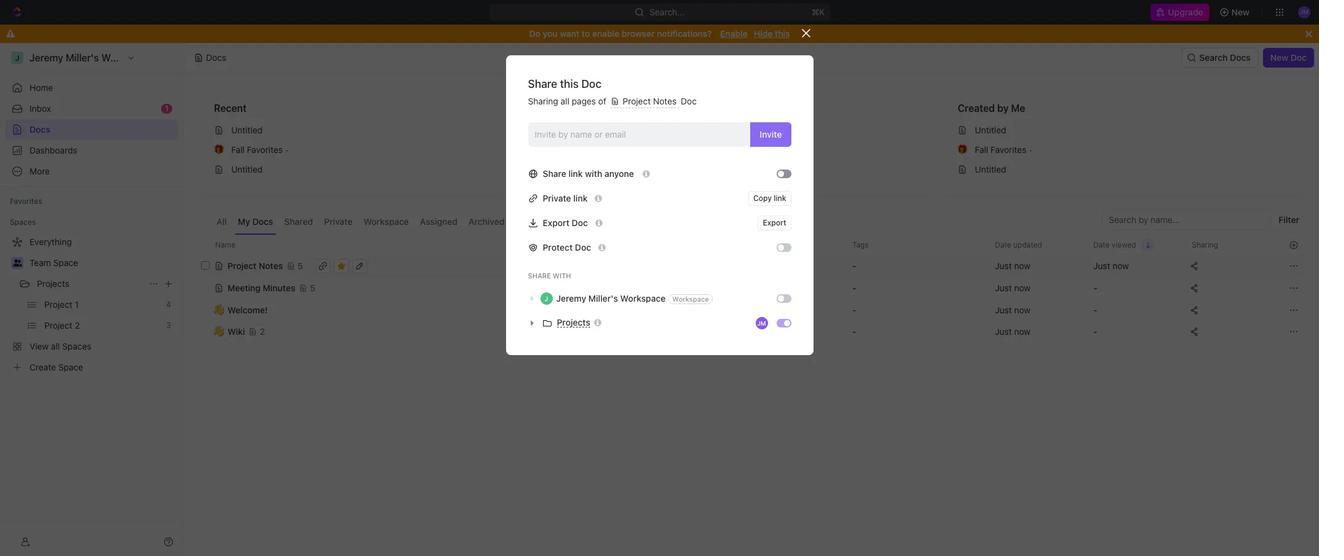 Task type: locate. For each thing, give the bounding box(es) containing it.
sharing inside table
[[1192, 240, 1219, 249]]

0 vertical spatial sharing
[[528, 96, 558, 106]]

link
[[569, 168, 583, 179], [574, 193, 588, 203], [774, 194, 787, 203]]

of
[[599, 96, 607, 106]]

link down share link with anyone on the top left of the page
[[574, 193, 588, 203]]

project notes
[[621, 96, 679, 106], [603, 125, 657, 135], [228, 261, 283, 271]]

0 horizontal spatial export
[[543, 218, 570, 228]]

table
[[199, 235, 1305, 344]]

docs down inbox
[[30, 124, 50, 135]]

sharing for sharing
[[1192, 240, 1219, 249]]

date for date viewed
[[1094, 240, 1110, 249]]

link for share
[[569, 168, 583, 179]]

copy
[[754, 194, 772, 203]]

pages
[[572, 96, 596, 106]]

share for share with
[[528, 272, 551, 280]]

do
[[529, 28, 541, 39]]

5 right 'minutes' on the bottom of the page
[[310, 283, 316, 293]]

search
[[1200, 52, 1228, 63]]

table containing project notes
[[199, 235, 1305, 344]]

5 for project notes
[[298, 261, 303, 271]]

upgrade link
[[1151, 4, 1210, 21]]

recent
[[214, 103, 247, 114]]

cell for meeting minutes
[[199, 277, 212, 299]]

0 vertical spatial private
[[543, 193, 571, 203]]

enable
[[720, 28, 748, 39]]

private
[[543, 193, 571, 203], [324, 217, 353, 227]]

project notes down the of
[[603, 125, 657, 135]]

project up invite by name or email "text box" on the top of the page
[[623, 96, 651, 106]]

🎁 down created
[[958, 145, 968, 154]]

private inside button
[[324, 217, 353, 227]]

my
[[238, 217, 250, 227]]

untitled link
[[209, 121, 550, 140], [953, 121, 1294, 140], [209, 160, 550, 180], [953, 160, 1294, 180]]

1 row from the top
[[199, 235, 1305, 255]]

1 horizontal spatial fall
[[975, 145, 989, 155]]

viewed
[[1112, 240, 1137, 249]]

0 horizontal spatial workspace
[[364, 217, 409, 227]]

dashboards link
[[5, 141, 178, 161]]

0 vertical spatial share
[[528, 78, 558, 90]]

0 vertical spatial projects
[[37, 279, 69, 289]]

archived
[[469, 217, 505, 227]]

updated
[[1014, 240, 1043, 249]]

just
[[995, 261, 1012, 271], [1094, 261, 1111, 271], [995, 283, 1012, 293], [995, 305, 1012, 315], [995, 327, 1012, 337]]

projects for projects link
[[37, 279, 69, 289]]

jm
[[757, 320, 766, 327]]

share up j
[[528, 272, 551, 280]]

share link with anyone
[[543, 168, 636, 179]]

1 horizontal spatial 🎁
[[958, 145, 968, 154]]

new inside button
[[1232, 7, 1250, 17]]

project
[[623, 96, 651, 106], [603, 125, 631, 135], [228, 261, 257, 271]]

upgrade
[[1168, 7, 1204, 17]]

project notes link
[[581, 121, 922, 140]]

0 horizontal spatial date
[[995, 240, 1012, 249]]

docs right search in the top right of the page
[[1230, 52, 1251, 63]]

cell for project notes
[[199, 255, 212, 277]]

3 row from the top
[[199, 276, 1305, 301]]

search...
[[650, 7, 685, 17]]

archived button
[[466, 210, 508, 235]]

fall
[[231, 145, 245, 155], [975, 145, 989, 155]]

project up the meeting
[[228, 261, 257, 271]]

tree inside 'sidebar' navigation
[[5, 233, 178, 378]]

workspace
[[364, 217, 409, 227], [621, 293, 666, 304], [673, 295, 709, 303]]

favorites
[[586, 103, 629, 114], [247, 145, 283, 155], [991, 145, 1027, 155], [10, 197, 42, 206]]

meeting minutes
[[228, 283, 295, 293]]

1 horizontal spatial date
[[1094, 240, 1110, 249]]

0 vertical spatial project
[[623, 96, 651, 106]]

date left viewed
[[1094, 240, 1110, 249]]

0 horizontal spatial projects
[[37, 279, 69, 289]]

new right "search docs"
[[1271, 52, 1289, 63]]

1 cell from the top
[[199, 255, 212, 277]]

this
[[775, 28, 790, 39], [560, 78, 579, 90]]

1 vertical spatial private
[[324, 217, 353, 227]]

invite
[[760, 129, 782, 139]]

export down copy link
[[763, 218, 787, 227]]

this right hide
[[775, 28, 790, 39]]

2 • from the left
[[1029, 145, 1033, 155]]

1 horizontal spatial new
[[1271, 52, 1289, 63]]

date
[[995, 240, 1012, 249], [1094, 240, 1110, 249]]

my docs button
[[235, 210, 276, 235]]

1 vertical spatial sharing
[[1192, 240, 1219, 249]]

0 horizontal spatial new
[[1232, 7, 1250, 17]]

export up protect
[[543, 218, 570, 228]]

tree
[[5, 233, 178, 378]]

new inside button
[[1271, 52, 1289, 63]]

home link
[[5, 78, 178, 98]]

0 horizontal spatial this
[[560, 78, 579, 90]]

by
[[998, 103, 1009, 114]]

team
[[30, 258, 51, 268]]

2 vertical spatial project notes
[[228, 261, 283, 271]]

new for new
[[1232, 7, 1250, 17]]

Invite by name or email text field
[[535, 125, 746, 144]]

column header
[[199, 235, 212, 255]]

doc
[[1291, 52, 1307, 63], [582, 78, 602, 90], [681, 96, 697, 106], [572, 218, 588, 228], [575, 242, 591, 253]]

1 🎁 from the left
[[214, 145, 224, 154]]

favorites inside button
[[10, 197, 42, 206]]

tab list
[[213, 210, 508, 235]]

-
[[853, 261, 857, 271], [853, 283, 857, 293], [1094, 283, 1098, 293], [853, 305, 857, 315], [1094, 305, 1098, 315], [853, 327, 857, 337], [1094, 327, 1098, 337]]

0 horizontal spatial fall favorites •
[[231, 145, 289, 155]]

just for meeting minutes
[[995, 283, 1012, 293]]

projects inside projects link
[[37, 279, 69, 289]]

share up private link
[[543, 168, 566, 179]]

tree containing team space
[[5, 233, 178, 378]]

0 horizontal spatial •
[[285, 145, 289, 155]]

link up private link
[[569, 168, 583, 179]]

• for recent
[[285, 145, 289, 155]]

j
[[545, 295, 548, 302]]

1 horizontal spatial projects
[[557, 317, 591, 328]]

with left anyone
[[585, 168, 602, 179]]

minutes
[[263, 283, 295, 293]]

hide
[[754, 28, 773, 39]]

notifications?
[[657, 28, 712, 39]]

⌘k
[[812, 7, 825, 17]]

2 vertical spatial notes
[[259, 261, 283, 271]]

this up sharing all pages of
[[560, 78, 579, 90]]

0 horizontal spatial fall
[[231, 145, 245, 155]]

want
[[560, 28, 580, 39]]

fall favorites • down by
[[975, 145, 1033, 155]]

projects down "jeremy"
[[557, 317, 591, 328]]

fall down created
[[975, 145, 989, 155]]

new doc button
[[1263, 48, 1315, 68]]

2 date from the left
[[1094, 240, 1110, 249]]

2 fall from the left
[[975, 145, 989, 155]]

1 vertical spatial share
[[543, 168, 566, 179]]

project notes up invite by name or email "text box" on the top of the page
[[621, 96, 679, 106]]

new up "search docs"
[[1232, 7, 1250, 17]]

5 for meeting minutes
[[310, 283, 316, 293]]

1 vertical spatial 5
[[310, 283, 316, 293]]

share
[[528, 78, 558, 90], [543, 168, 566, 179], [528, 272, 551, 280]]

sharing down search by name... text field
[[1192, 240, 1219, 249]]

browser
[[622, 28, 655, 39]]

1 • from the left
[[285, 145, 289, 155]]

with up "jeremy"
[[553, 272, 571, 280]]

all button
[[213, 210, 230, 235]]

sharing left 'all'
[[528, 96, 558, 106]]

private up export doc
[[543, 193, 571, 203]]

5
[[298, 261, 303, 271], [310, 283, 316, 293]]

4 row from the top
[[199, 299, 1305, 321]]

0 horizontal spatial sharing
[[528, 96, 558, 106]]

docs right the my
[[253, 217, 273, 227]]

Search by name... text field
[[1109, 211, 1264, 229]]

export for export doc
[[543, 218, 570, 228]]

with
[[585, 168, 602, 179], [553, 272, 571, 280]]

docs inside search docs button
[[1230, 52, 1251, 63]]

1 vertical spatial with
[[553, 272, 571, 280]]

2 fall favorites • from the left
[[975, 145, 1033, 155]]

new doc
[[1271, 52, 1307, 63]]

tab list containing all
[[213, 210, 508, 235]]

cell
[[199, 255, 212, 277], [199, 277, 212, 299], [199, 299, 212, 321], [199, 321, 212, 343]]

1 horizontal spatial with
[[585, 168, 602, 179]]

project notes up meeting minutes
[[228, 261, 283, 271]]

share up sharing all pages of
[[528, 78, 558, 90]]

5 down shared button
[[298, 261, 303, 271]]

• for created by me
[[1029, 145, 1033, 155]]

fall down the recent
[[231, 145, 245, 155]]

2 row from the top
[[199, 254, 1305, 278]]

project down the of
[[603, 125, 631, 135]]

assigned button
[[417, 210, 461, 235]]

fall for created by me
[[975, 145, 989, 155]]

link right copy at the top of the page
[[774, 194, 787, 203]]

untitled
[[231, 125, 263, 135], [975, 125, 1007, 135], [231, 164, 263, 175], [975, 164, 1007, 175]]

2 cell from the top
[[199, 277, 212, 299]]

now for meeting minutes
[[1015, 283, 1031, 293]]

projects
[[37, 279, 69, 289], [557, 317, 591, 328]]

all
[[217, 217, 227, 227]]

0 vertical spatial this
[[775, 28, 790, 39]]

notes up 'minutes' on the bottom of the page
[[259, 261, 283, 271]]

date inside "button"
[[1094, 240, 1110, 249]]

fall favorites •
[[231, 145, 289, 155], [975, 145, 1033, 155]]

0 vertical spatial 5
[[298, 261, 303, 271]]

notes
[[653, 96, 677, 106], [634, 125, 657, 135], [259, 261, 283, 271]]

0 horizontal spatial private
[[324, 217, 353, 227]]

1 horizontal spatial sharing
[[1192, 240, 1219, 249]]

1 horizontal spatial private
[[543, 193, 571, 203]]

projects down team space
[[37, 279, 69, 289]]

2 vertical spatial project
[[228, 261, 257, 271]]

🎁 for created by me
[[958, 145, 968, 154]]

1 horizontal spatial 5
[[310, 283, 316, 293]]

date viewed
[[1094, 240, 1137, 249]]

1 horizontal spatial fall favorites •
[[975, 145, 1033, 155]]

date left updated on the right of page
[[995, 240, 1012, 249]]

0 vertical spatial new
[[1232, 7, 1250, 17]]

1 fall from the left
[[231, 145, 245, 155]]

1 fall favorites • from the left
[[231, 145, 289, 155]]

date inside button
[[995, 240, 1012, 249]]

row containing wiki
[[199, 320, 1305, 344]]

2 vertical spatial share
[[528, 272, 551, 280]]

1 horizontal spatial export
[[763, 218, 787, 227]]

name
[[215, 240, 236, 249]]

3 cell from the top
[[199, 299, 212, 321]]

fall favorites • down the recent
[[231, 145, 289, 155]]

doc inside button
[[1291, 52, 1307, 63]]

0 horizontal spatial 🎁
[[214, 145, 224, 154]]

2 🎁 from the left
[[958, 145, 968, 154]]

1 vertical spatial projects
[[557, 317, 591, 328]]

🎁 down the recent
[[214, 145, 224, 154]]

home
[[30, 82, 53, 93]]

private right shared
[[324, 217, 353, 227]]

row
[[199, 235, 1305, 255], [199, 254, 1305, 278], [199, 276, 1305, 301], [199, 299, 1305, 321], [199, 320, 1305, 344]]

notes up anyone
[[634, 125, 657, 135]]

notes up invite by name or email "text box" on the top of the page
[[653, 96, 677, 106]]

0 vertical spatial notes
[[653, 96, 677, 106]]

0 horizontal spatial 5
[[298, 261, 303, 271]]

just now for meeting minutes
[[995, 283, 1031, 293]]

just for wiki
[[995, 327, 1012, 337]]

do you want to enable browser notifications? enable hide this
[[529, 28, 790, 39]]

🎁
[[214, 145, 224, 154], [958, 145, 968, 154]]

4 cell from the top
[[199, 321, 212, 343]]

1 date from the left
[[995, 240, 1012, 249]]

5 row from the top
[[199, 320, 1305, 344]]

to
[[582, 28, 590, 39]]

export doc
[[543, 218, 588, 228]]

1 horizontal spatial •
[[1029, 145, 1033, 155]]

fall for recent
[[231, 145, 245, 155]]

sharing for sharing all pages of
[[528, 96, 558, 106]]

export inside export dropdown button
[[763, 218, 787, 227]]

1 vertical spatial project
[[603, 125, 631, 135]]

1 vertical spatial new
[[1271, 52, 1289, 63]]

protect doc
[[543, 242, 591, 253]]



Task type: vqa. For each thing, say whether or not it's contained in the screenshot.
Home
yes



Task type: describe. For each thing, give the bounding box(es) containing it.
just now for project notes
[[995, 261, 1031, 271]]

created
[[958, 103, 995, 114]]

row containing project notes
[[199, 254, 1305, 278]]

share with
[[528, 272, 571, 280]]

column header inside table
[[199, 235, 212, 255]]

link for copy
[[774, 194, 787, 203]]

search docs
[[1200, 52, 1251, 63]]

date viewed button
[[1086, 236, 1155, 255]]

cell for wiki
[[199, 321, 212, 343]]

export for export
[[763, 218, 787, 227]]

me
[[1011, 103, 1026, 114]]

now for project notes
[[1015, 261, 1031, 271]]

export button
[[758, 216, 791, 230]]

shared button
[[281, 210, 316, 235]]

my docs
[[238, 217, 273, 227]]

row containing welcome!
[[199, 299, 1305, 321]]

sharing all pages of
[[528, 96, 609, 106]]

assigned
[[420, 217, 458, 227]]

new button
[[1215, 2, 1257, 22]]

private button
[[321, 210, 356, 235]]

fall favorites • for created by me
[[975, 145, 1033, 155]]

dashboards
[[30, 145, 77, 156]]

project inside table
[[228, 261, 257, 271]]

spaces
[[10, 218, 36, 227]]

doc for new doc
[[1291, 52, 1307, 63]]

2 horizontal spatial workspace
[[673, 295, 709, 303]]

new for new doc
[[1271, 52, 1289, 63]]

🎁 for recent
[[214, 145, 224, 154]]

private link
[[543, 193, 588, 203]]

search docs button
[[1183, 48, 1258, 68]]

meeting
[[228, 283, 261, 293]]

copy link
[[754, 194, 787, 203]]

jeremy miller's workspace
[[556, 293, 666, 304]]

tags
[[853, 240, 869, 249]]

share for share this doc
[[528, 78, 558, 90]]

team space
[[30, 258, 78, 268]]

share for share link with anyone
[[543, 168, 566, 179]]

1 vertical spatial notes
[[634, 125, 657, 135]]

0 horizontal spatial with
[[553, 272, 571, 280]]

date for date updated
[[995, 240, 1012, 249]]

favorites button
[[5, 194, 47, 209]]

team space link
[[30, 253, 176, 273]]

now for wiki
[[1015, 327, 1031, 337]]

1
[[165, 104, 169, 113]]

sidebar navigation
[[0, 43, 184, 557]]

inbox
[[30, 103, 51, 114]]

wiki
[[228, 327, 245, 337]]

doc for export doc
[[572, 218, 588, 228]]

1 vertical spatial this
[[560, 78, 579, 90]]

jeremy
[[556, 293, 586, 304]]

private for private
[[324, 217, 353, 227]]

date updated
[[995, 240, 1043, 249]]

0 vertical spatial project notes
[[621, 96, 679, 106]]

docs inside 'sidebar' navigation
[[30, 124, 50, 135]]

just now for wiki
[[995, 327, 1031, 337]]

enable
[[592, 28, 620, 39]]

share this doc
[[528, 78, 602, 90]]

doc for protect doc
[[575, 242, 591, 253]]

shared
[[284, 217, 313, 227]]

all
[[561, 96, 570, 106]]

1 horizontal spatial this
[[775, 28, 790, 39]]

date updated button
[[988, 236, 1050, 255]]

welcome!
[[228, 305, 268, 315]]

projects button
[[557, 317, 602, 328]]

notes inside table
[[259, 261, 283, 271]]

link for private
[[574, 193, 588, 203]]

protect
[[543, 242, 573, 253]]

space
[[53, 258, 78, 268]]

1 horizontal spatial workspace
[[621, 293, 666, 304]]

welcome! button
[[214, 299, 715, 321]]

user group image
[[13, 260, 22, 267]]

0 vertical spatial with
[[585, 168, 602, 179]]

1 vertical spatial project notes
[[603, 125, 657, 135]]

workspace button
[[361, 210, 412, 235]]

projects for projects dropdown button
[[557, 317, 591, 328]]

just for project notes
[[995, 261, 1012, 271]]

2
[[260, 327, 265, 337]]

docs link
[[5, 120, 178, 140]]

projects link
[[37, 274, 144, 294]]

created by me
[[958, 103, 1026, 114]]

you
[[543, 28, 558, 39]]

private for private link
[[543, 193, 571, 203]]

miller's
[[589, 293, 618, 304]]

row containing name
[[199, 235, 1305, 255]]

docs up the recent
[[206, 52, 226, 63]]

fall favorites • for recent
[[231, 145, 289, 155]]

project notes inside table
[[228, 261, 283, 271]]

row containing meeting minutes
[[199, 276, 1305, 301]]

workspace inside button
[[364, 217, 409, 227]]

docs inside my docs button
[[253, 217, 273, 227]]

anyone
[[605, 168, 634, 179]]



